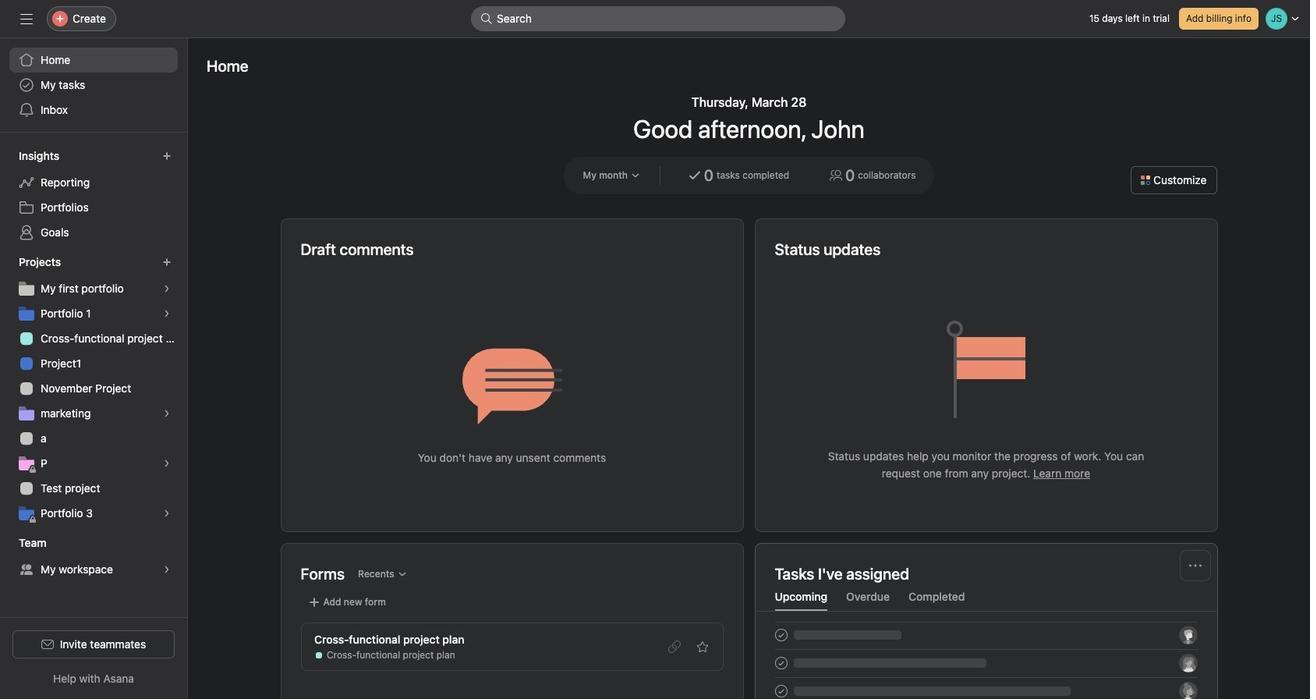 Task type: locate. For each thing, give the bounding box(es) containing it.
see details, marketing image
[[162, 409, 172, 418]]

see details, p image
[[162, 459, 172, 468]]

actions image
[[1189, 559, 1202, 572]]

insights element
[[0, 142, 187, 248]]

hide sidebar image
[[20, 12, 33, 25]]

list box
[[471, 6, 846, 31]]

projects element
[[0, 248, 187, 529]]

new project or portfolio image
[[162, 257, 172, 267]]

prominent image
[[481, 12, 493, 25]]



Task type: vqa. For each thing, say whether or not it's contained in the screenshot.
prominent icon
yes



Task type: describe. For each thing, give the bounding box(es) containing it.
new insights image
[[162, 151, 172, 161]]

see details, portfolio 3 image
[[162, 509, 172, 518]]

add to favorites image
[[696, 641, 709, 653]]

see details, my workspace image
[[162, 565, 172, 574]]

global element
[[0, 38, 187, 132]]

copy form link image
[[668, 641, 681, 653]]

teams element
[[0, 529, 187, 585]]

see details, my first portfolio image
[[162, 284, 172, 293]]

see details, portfolio 1 image
[[162, 309, 172, 318]]



